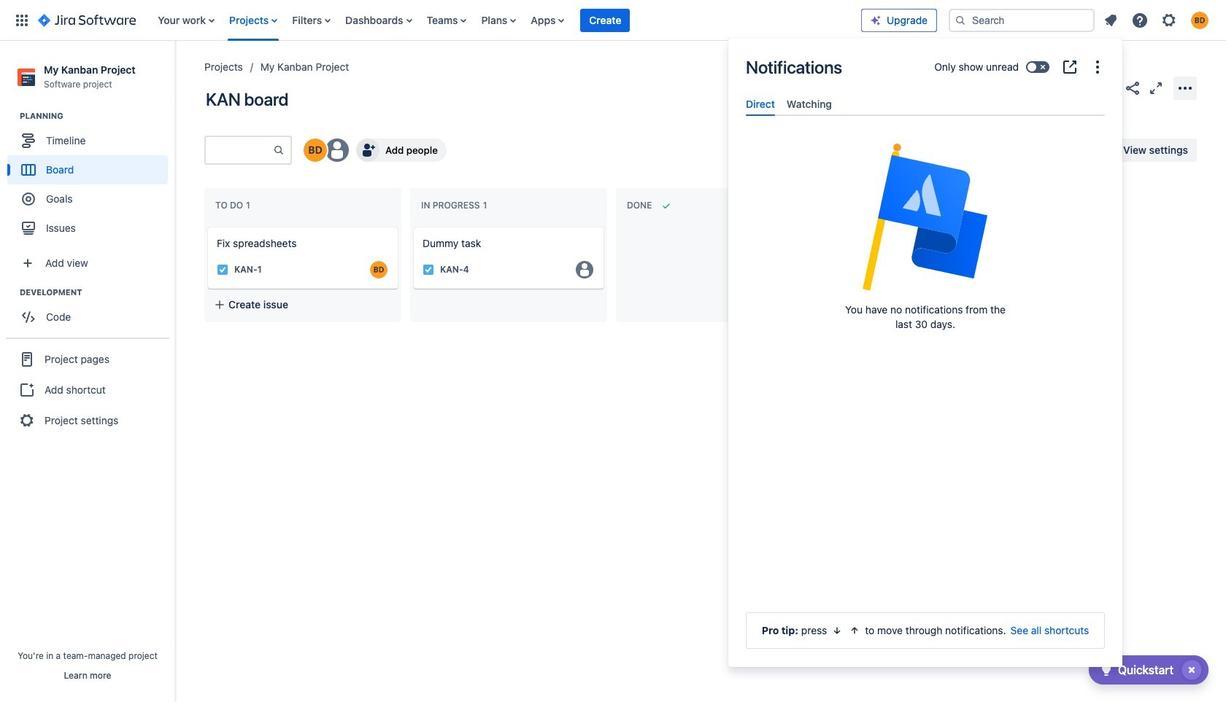 Task type: locate. For each thing, give the bounding box(es) containing it.
group
[[7, 110, 174, 248], [7, 287, 174, 337], [6, 338, 169, 442]]

task image down the to do element
[[217, 264, 228, 276]]

task image for create issue icon for "in progress" element
[[423, 264, 434, 276]]

1 heading from the top
[[20, 110, 174, 122]]

create issue image for the to do element
[[198, 218, 215, 235]]

1 horizontal spatial create issue image
[[404, 218, 421, 235]]

dismiss quickstart image
[[1180, 659, 1204, 682]]

import image
[[927, 142, 945, 159]]

2 heading from the top
[[20, 287, 174, 299]]

2 create issue image from the left
[[404, 218, 421, 235]]

2 task image from the left
[[423, 264, 434, 276]]

more image
[[1089, 58, 1107, 76]]

create issue image down the to do element
[[198, 218, 215, 235]]

group for planning icon
[[7, 110, 174, 248]]

1 vertical spatial heading
[[20, 287, 174, 299]]

group for development icon
[[7, 287, 174, 337]]

in progress element
[[421, 200, 490, 211]]

0 vertical spatial group
[[7, 110, 174, 248]]

enter full screen image
[[1147, 79, 1165, 97]]

task image down "in progress" element
[[423, 264, 434, 276]]

list item
[[581, 0, 630, 41]]

banner
[[0, 0, 1226, 41]]

0 horizontal spatial create issue image
[[198, 218, 215, 235]]

tab panel
[[740, 116, 1111, 129]]

0 horizontal spatial task image
[[217, 264, 228, 276]]

create issue image
[[198, 218, 215, 235], [404, 218, 421, 235]]

notifications image
[[1102, 11, 1120, 29]]

1 horizontal spatial task image
[[423, 264, 434, 276]]

create issue image down "in progress" element
[[404, 218, 421, 235]]

2 vertical spatial group
[[6, 338, 169, 442]]

add people image
[[359, 142, 377, 159]]

task image for create issue icon corresponding to the to do element
[[217, 264, 228, 276]]

task image
[[217, 264, 228, 276], [423, 264, 434, 276]]

list
[[151, 0, 861, 41], [1098, 7, 1217, 33]]

dialog
[[728, 38, 1123, 668]]

1 create issue image from the left
[[198, 218, 215, 235]]

0 vertical spatial heading
[[20, 110, 174, 122]]

heading for 'group' associated with development icon
[[20, 287, 174, 299]]

None search field
[[949, 8, 1095, 32]]

Search field
[[949, 8, 1095, 32]]

Search this board text field
[[206, 137, 273, 163]]

tab list
[[740, 92, 1111, 116]]

open notifications in a new tab image
[[1061, 58, 1079, 76]]

help image
[[1131, 11, 1149, 29]]

heading
[[20, 110, 174, 122], [20, 287, 174, 299]]

1 vertical spatial group
[[7, 287, 174, 337]]

to do element
[[215, 200, 253, 211]]

planning image
[[2, 107, 20, 125]]

jira software image
[[38, 11, 136, 29], [38, 11, 136, 29]]

1 task image from the left
[[217, 264, 228, 276]]



Task type: vqa. For each thing, say whether or not it's contained in the screenshot.
Sidebar Navigation icon
yes



Task type: describe. For each thing, give the bounding box(es) containing it.
1 horizontal spatial list
[[1098, 7, 1217, 33]]

search image
[[955, 14, 966, 26]]

arrow up image
[[849, 626, 861, 637]]

create issue image for "in progress" element
[[404, 218, 421, 235]]

0 horizontal spatial list
[[151, 0, 861, 41]]

heading for planning icon 'group'
[[20, 110, 174, 122]]

star kan board image
[[1101, 79, 1118, 97]]

primary element
[[9, 0, 861, 41]]

check image
[[1098, 662, 1115, 680]]

more actions image
[[1177, 79, 1194, 97]]

settings image
[[1161, 11, 1178, 29]]

appswitcher icon image
[[13, 11, 31, 29]]

sidebar navigation image
[[159, 58, 191, 88]]

goal image
[[22, 193, 35, 206]]

sidebar element
[[0, 41, 175, 703]]

arrow down image
[[832, 626, 843, 637]]

your profile and settings image
[[1191, 11, 1209, 29]]

development image
[[2, 284, 20, 302]]



